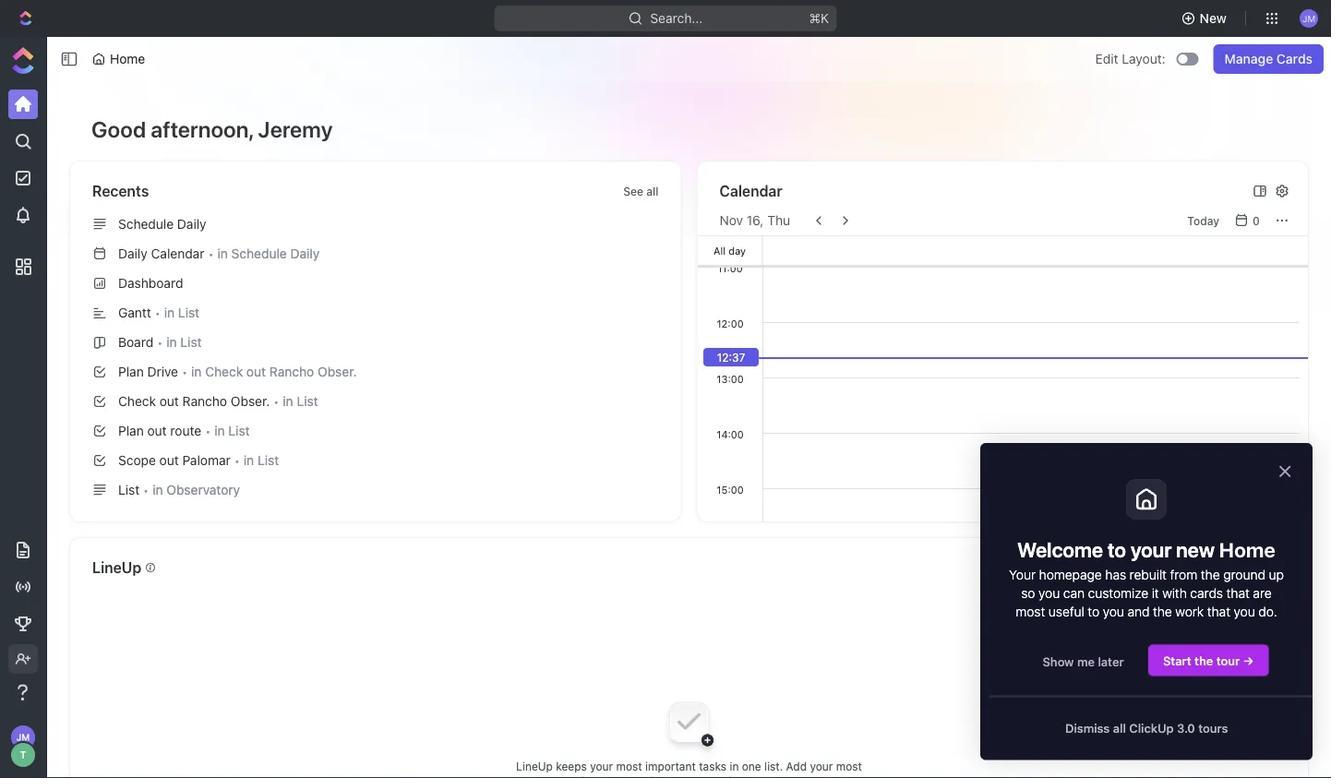 Task type: locate. For each thing, give the bounding box(es) containing it.
tasks
[[699, 760, 727, 773]]

plan up "scope"
[[118, 423, 144, 439]]

to inside lineup keeps your most important tasks in one list. add your most important task to get started.
[[660, 775, 671, 778]]

0 vertical spatial all
[[647, 185, 659, 198]]

add
[[786, 760, 807, 773]]

thu
[[768, 213, 790, 228]]

tour
[[1217, 654, 1240, 667]]

schedule
[[118, 217, 174, 232], [231, 246, 287, 261]]

0 vertical spatial plan
[[118, 364, 144, 380]]

all left the clickup
[[1113, 721, 1126, 735]]

gantt
[[118, 305, 151, 320]]

12:00
[[716, 318, 743, 330]]

cards
[[1277, 51, 1313, 66]]

× button
[[1278, 457, 1293, 482]]

3.0
[[1177, 721, 1196, 735]]

1 horizontal spatial rancho
[[269, 364, 314, 380]]

2 horizontal spatial most
[[1016, 604, 1046, 620]]

0 vertical spatial calendar
[[720, 182, 783, 200]]

daily down "schedule daily" link
[[290, 246, 320, 261]]

14:00
[[716, 428, 744, 440]]

jm up cards
[[1303, 13, 1316, 23]]

0 horizontal spatial home
[[110, 51, 145, 66]]

check up the check out rancho obser. • in list
[[205, 364, 243, 380]]

1 horizontal spatial calendar
[[720, 182, 783, 200]]

• inside daily calendar • in schedule daily
[[208, 247, 214, 261]]

0 horizontal spatial schedule
[[118, 217, 174, 232]]

lineup inside lineup keeps your most important tasks in one list. add your most important task to get started.
[[516, 760, 553, 773]]

your right add
[[810, 760, 833, 773]]

the down it
[[1153, 604, 1173, 620]]

nov
[[720, 213, 743, 228]]

jm up "t" on the bottom left
[[16, 732, 30, 743]]

0 horizontal spatial daily
[[118, 246, 148, 261]]

0 horizontal spatial to
[[660, 775, 671, 778]]

to up has
[[1108, 537, 1127, 561]]

0 vertical spatial to
[[1108, 537, 1127, 561]]

1 vertical spatial home
[[1220, 537, 1276, 561]]

1 horizontal spatial jm
[[1303, 13, 1316, 23]]

0 horizontal spatial lineup
[[92, 559, 141, 577]]

you right the so
[[1039, 586, 1060, 601]]

plan down board
[[118, 364, 144, 380]]

calendar down "schedule daily"
[[151, 246, 204, 261]]

important up get
[[645, 760, 696, 773]]

that down cards
[[1208, 604, 1231, 620]]

one
[[742, 760, 762, 773]]

board
[[118, 335, 153, 350]]

0 vertical spatial check
[[205, 364, 243, 380]]

0 vertical spatial rancho
[[269, 364, 314, 380]]

all inside × navigation
[[1113, 721, 1126, 735]]

in
[[217, 246, 228, 261], [164, 305, 175, 320], [166, 335, 177, 350], [191, 364, 202, 380], [283, 394, 293, 409], [214, 423, 225, 439], [244, 453, 254, 468], [153, 482, 163, 498], [730, 760, 739, 773]]

0 horizontal spatial jm
[[16, 732, 30, 743]]

out down drive
[[159, 394, 179, 409]]

⌘k
[[809, 11, 830, 26]]

0 vertical spatial that
[[1227, 586, 1250, 601]]

your up rebuilt
[[1131, 537, 1172, 561]]

you down customize
[[1103, 604, 1125, 620]]

1 vertical spatial jm
[[16, 732, 30, 743]]

calendar up nov 16, thu
[[720, 182, 783, 200]]

rancho
[[269, 364, 314, 380], [182, 394, 227, 409]]

has
[[1106, 567, 1127, 582]]

0 vertical spatial lineup
[[92, 559, 141, 577]]

dashboard
[[118, 276, 183, 291]]

check
[[205, 364, 243, 380], [118, 394, 156, 409]]

show me later button
[[1028, 646, 1139, 677]]

to left get
[[660, 775, 671, 778]]

0 horizontal spatial calendar
[[151, 246, 204, 261]]

the up cards
[[1201, 567, 1220, 582]]

your right keeps
[[590, 760, 613, 773]]

list down gantt • in list
[[180, 335, 202, 350]]

your inside welcome to your new home your homepage has rebuilt from the ground up so you can customize it with cards that are most useful to you and the work that you do.
[[1131, 537, 1172, 561]]

start the tour → button
[[1148, 644, 1270, 677]]

×
[[1278, 457, 1293, 482]]

the inside button
[[1195, 654, 1214, 667]]

0 horizontal spatial your
[[590, 760, 613, 773]]

1 horizontal spatial to
[[1088, 604, 1100, 620]]

clickup
[[1130, 721, 1174, 735]]

today
[[1188, 214, 1220, 227]]

your
[[1131, 537, 1172, 561], [590, 760, 613, 773], [810, 760, 833, 773]]

0 vertical spatial important
[[645, 760, 696, 773]]

2 plan from the top
[[118, 423, 144, 439]]

your for keeps
[[590, 760, 613, 773]]

out for route
[[147, 423, 167, 439]]

list up board • in list on the top
[[178, 305, 200, 320]]

1 vertical spatial plan
[[118, 423, 144, 439]]

list down plan drive • in check out rancho obser. on the top of the page
[[297, 394, 318, 409]]

home
[[110, 51, 145, 66], [1220, 537, 1276, 561]]

calendar
[[720, 182, 783, 200], [151, 246, 204, 261]]

show
[[1043, 654, 1074, 668]]

out for rancho
[[159, 394, 179, 409]]

new
[[1200, 11, 1227, 26]]

0 button
[[1231, 210, 1268, 232]]

1 vertical spatial lineup
[[516, 760, 553, 773]]

out for palomar
[[159, 453, 179, 468]]

plan drive • in check out rancho obser.
[[118, 364, 357, 380]]

1 vertical spatial to
[[1088, 604, 1100, 620]]

that down the ground
[[1227, 586, 1250, 601]]

lineup for lineup
[[92, 559, 141, 577]]

jm for jm t
[[16, 732, 30, 743]]

your for to
[[1131, 537, 1172, 561]]

rancho up the check out rancho obser. • in list
[[269, 364, 314, 380]]

0 horizontal spatial important
[[582, 775, 632, 778]]

good
[[91, 116, 146, 142]]

all
[[647, 185, 659, 198], [1113, 721, 1126, 735]]

•
[[208, 247, 214, 261], [155, 306, 161, 320], [157, 336, 163, 349], [182, 365, 188, 379], [274, 395, 279, 409], [205, 424, 211, 438], [234, 454, 240, 468], [143, 483, 149, 497]]

manage cards button
[[1214, 44, 1324, 74]]

that
[[1227, 586, 1250, 601], [1208, 604, 1231, 620]]

2 horizontal spatial your
[[1131, 537, 1172, 561]]

2 vertical spatial to
[[660, 775, 671, 778]]

home up good
[[110, 51, 145, 66]]

× navigation
[[981, 443, 1322, 760]]

homepage
[[1039, 567, 1102, 582]]

me
[[1078, 654, 1095, 668]]

1 horizontal spatial most
[[836, 760, 862, 773]]

all right see
[[647, 185, 659, 198]]

0 vertical spatial the
[[1201, 567, 1220, 582]]

daily
[[177, 217, 206, 232], [118, 246, 148, 261], [290, 246, 320, 261]]

are
[[1253, 586, 1272, 601]]

1 vertical spatial all
[[1113, 721, 1126, 735]]

all
[[714, 245, 726, 257]]

check down drive
[[118, 394, 156, 409]]

1 horizontal spatial obser.
[[318, 364, 357, 380]]

board • in list
[[118, 335, 202, 350]]

most inside welcome to your new home your homepage has rebuilt from the ground up so you can customize it with cards that are most useful to you and the work that you do.
[[1016, 604, 1046, 620]]

jm for jm
[[1303, 13, 1316, 23]]

most up the task
[[616, 760, 642, 773]]

day
[[729, 245, 746, 257]]

you left do.
[[1234, 604, 1256, 620]]

• inside board • in list
[[157, 336, 163, 349]]

0 vertical spatial jm
[[1303, 13, 1316, 23]]

your
[[1009, 567, 1036, 582]]

with
[[1163, 586, 1187, 601]]

to right useful
[[1088, 604, 1100, 620]]

0 horizontal spatial obser.
[[231, 394, 270, 409]]

0 vertical spatial schedule
[[118, 217, 174, 232]]

lineup
[[92, 559, 141, 577], [516, 760, 553, 773]]

daily calendar • in schedule daily
[[118, 246, 320, 261]]

t
[[20, 749, 26, 761]]

1 horizontal spatial all
[[1113, 721, 1126, 735]]

1 horizontal spatial daily
[[177, 217, 206, 232]]

tours
[[1199, 721, 1228, 735]]

obser.
[[318, 364, 357, 380], [231, 394, 270, 409]]

dismiss
[[1066, 721, 1110, 735]]

13:00
[[716, 373, 744, 385]]

the
[[1201, 567, 1220, 582], [1153, 604, 1173, 620], [1195, 654, 1214, 667]]

nov 16, thu button
[[720, 213, 790, 228]]

1 vertical spatial that
[[1208, 604, 1231, 620]]

2 horizontal spatial to
[[1108, 537, 1127, 561]]

home up the ground
[[1220, 537, 1276, 561]]

1 horizontal spatial home
[[1220, 537, 1276, 561]]

1 plan from the top
[[118, 364, 144, 380]]

1 horizontal spatial schedule
[[231, 246, 287, 261]]

schedule inside "schedule daily" link
[[118, 217, 174, 232]]

most down the so
[[1016, 604, 1046, 620]]

important down keeps
[[582, 775, 632, 778]]

out left route
[[147, 423, 167, 439]]

daily up daily calendar • in schedule daily
[[177, 217, 206, 232]]

rancho up route
[[182, 394, 227, 409]]

schedule daily link
[[85, 210, 666, 239]]

0 horizontal spatial rancho
[[182, 394, 227, 409]]

• inside scope out palomar • in list
[[234, 454, 240, 468]]

out up list • in observatory
[[159, 453, 179, 468]]

most right add
[[836, 760, 862, 773]]

0 horizontal spatial check
[[118, 394, 156, 409]]

2 vertical spatial the
[[1195, 654, 1214, 667]]

nov 16, thu
[[720, 213, 790, 228]]

list
[[178, 305, 200, 320], [180, 335, 202, 350], [297, 394, 318, 409], [228, 423, 250, 439], [258, 453, 279, 468], [118, 482, 140, 498]]

jm
[[1303, 13, 1316, 23], [16, 732, 30, 743]]

0 horizontal spatial all
[[647, 185, 659, 198]]

daily up 'dashboard'
[[118, 246, 148, 261]]

1 horizontal spatial lineup
[[516, 760, 553, 773]]

plan for plan out route
[[118, 423, 144, 439]]

recents
[[92, 182, 149, 200]]

the left tour
[[1195, 654, 1214, 667]]

1 vertical spatial check
[[118, 394, 156, 409]]

good afternoon, jeremy
[[91, 116, 333, 142]]

jm inside jm dropdown button
[[1303, 13, 1316, 23]]



Task type: vqa. For each thing, say whether or not it's contained in the screenshot.


Task type: describe. For each thing, give the bounding box(es) containing it.
afternoon,
[[151, 116, 253, 142]]

• inside list • in observatory
[[143, 483, 149, 497]]

→
[[1243, 654, 1254, 667]]

dismiss all clickup 3.0 tours
[[1066, 721, 1228, 735]]

welcome
[[1018, 537, 1103, 561]]

scope out palomar • in list
[[118, 453, 279, 468]]

• inside plan drive • in check out rancho obser.
[[182, 365, 188, 379]]

• inside the check out rancho obser. • in list
[[274, 395, 279, 409]]

dismiss all clickup 3.0 tours button
[[1051, 712, 1243, 744]]

manage cards
[[1225, 51, 1313, 66]]

new button
[[1174, 4, 1238, 33]]

get
[[674, 775, 691, 778]]

show me later
[[1043, 654, 1124, 668]]

2 horizontal spatial daily
[[290, 246, 320, 261]]

ground
[[1224, 567, 1266, 582]]

1 vertical spatial calendar
[[151, 246, 204, 261]]

all for dismiss
[[1113, 721, 1126, 735]]

jeremy
[[258, 116, 333, 142]]

1 vertical spatial schedule
[[231, 246, 287, 261]]

0 vertical spatial obser.
[[318, 364, 357, 380]]

1 horizontal spatial important
[[645, 760, 696, 773]]

0 horizontal spatial most
[[616, 760, 642, 773]]

and
[[1128, 604, 1150, 620]]

started.
[[694, 775, 735, 778]]

dashboard link
[[85, 269, 666, 298]]

jm t
[[16, 732, 30, 761]]

drive
[[147, 364, 178, 380]]

plan out route • in list
[[118, 423, 250, 439]]

check out rancho obser. • in list
[[118, 394, 318, 409]]

1 horizontal spatial your
[[810, 760, 833, 773]]

manage
[[1225, 51, 1274, 66]]

list right palomar
[[258, 453, 279, 468]]

lineup for lineup keeps your most important tasks in one list. add your most important task to get started.
[[516, 760, 553, 773]]

palomar
[[182, 453, 231, 468]]

list • in observatory
[[118, 482, 240, 498]]

observatory
[[167, 482, 240, 498]]

1 vertical spatial obser.
[[231, 394, 270, 409]]

useful
[[1049, 604, 1085, 620]]

2 horizontal spatial you
[[1234, 604, 1256, 620]]

out up the check out rancho obser. • in list
[[246, 364, 266, 380]]

today button
[[1180, 210, 1227, 232]]

cards
[[1191, 586, 1223, 601]]

from
[[1170, 567, 1198, 582]]

it
[[1152, 586, 1159, 601]]

jm button
[[1295, 4, 1324, 33]]

home inside welcome to your new home your homepage has rebuilt from the ground up so you can customize it with cards that are most useful to you and the work that you do.
[[1220, 537, 1276, 561]]

can
[[1064, 586, 1085, 601]]

1 vertical spatial rancho
[[182, 394, 227, 409]]

layout:
[[1122, 51, 1166, 66]]

0
[[1253, 214, 1260, 227]]

16,
[[747, 213, 764, 228]]

see
[[623, 185, 644, 198]]

do.
[[1259, 604, 1278, 620]]

keeps
[[556, 760, 587, 773]]

plan for plan drive
[[118, 364, 144, 380]]

customize
[[1088, 586, 1149, 601]]

1 horizontal spatial you
[[1103, 604, 1125, 620]]

rebuilt
[[1130, 567, 1167, 582]]

up
[[1269, 567, 1284, 582]]

start the tour →
[[1163, 654, 1254, 667]]

0 vertical spatial home
[[110, 51, 145, 66]]

list down the check out rancho obser. • in list
[[228, 423, 250, 439]]

so
[[1022, 586, 1036, 601]]

• inside plan out route • in list
[[205, 424, 211, 438]]

list.
[[765, 760, 783, 773]]

all day
[[714, 245, 746, 257]]

1 vertical spatial the
[[1153, 604, 1173, 620]]

• inside gantt • in list
[[155, 306, 161, 320]]

schedule daily
[[118, 217, 206, 232]]

gantt • in list
[[118, 305, 200, 320]]

edit layout:
[[1096, 51, 1166, 66]]

search...
[[651, 11, 703, 26]]

route
[[170, 423, 201, 439]]

12:37
[[717, 351, 745, 364]]

edit
[[1096, 51, 1119, 66]]

11:00
[[717, 262, 743, 274]]

all for see
[[647, 185, 659, 198]]

15:00
[[716, 484, 743, 496]]

0 horizontal spatial you
[[1039, 586, 1060, 601]]

task
[[635, 775, 657, 778]]

see all button
[[616, 180, 666, 202]]

1 horizontal spatial check
[[205, 364, 243, 380]]

welcome to your new home your homepage has rebuilt from the ground up so you can customize it with cards that are most useful to you and the work that you do.
[[1009, 537, 1288, 620]]

later
[[1098, 654, 1124, 668]]

work
[[1176, 604, 1204, 620]]

1 vertical spatial important
[[582, 775, 632, 778]]

scope
[[118, 453, 156, 468]]

in inside lineup keeps your most important tasks in one list. add your most important task to get started.
[[730, 760, 739, 773]]

lineup keeps your most important tasks in one list. add your most important task to get started.
[[516, 760, 862, 778]]

list down "scope"
[[118, 482, 140, 498]]

new
[[1177, 537, 1215, 561]]



